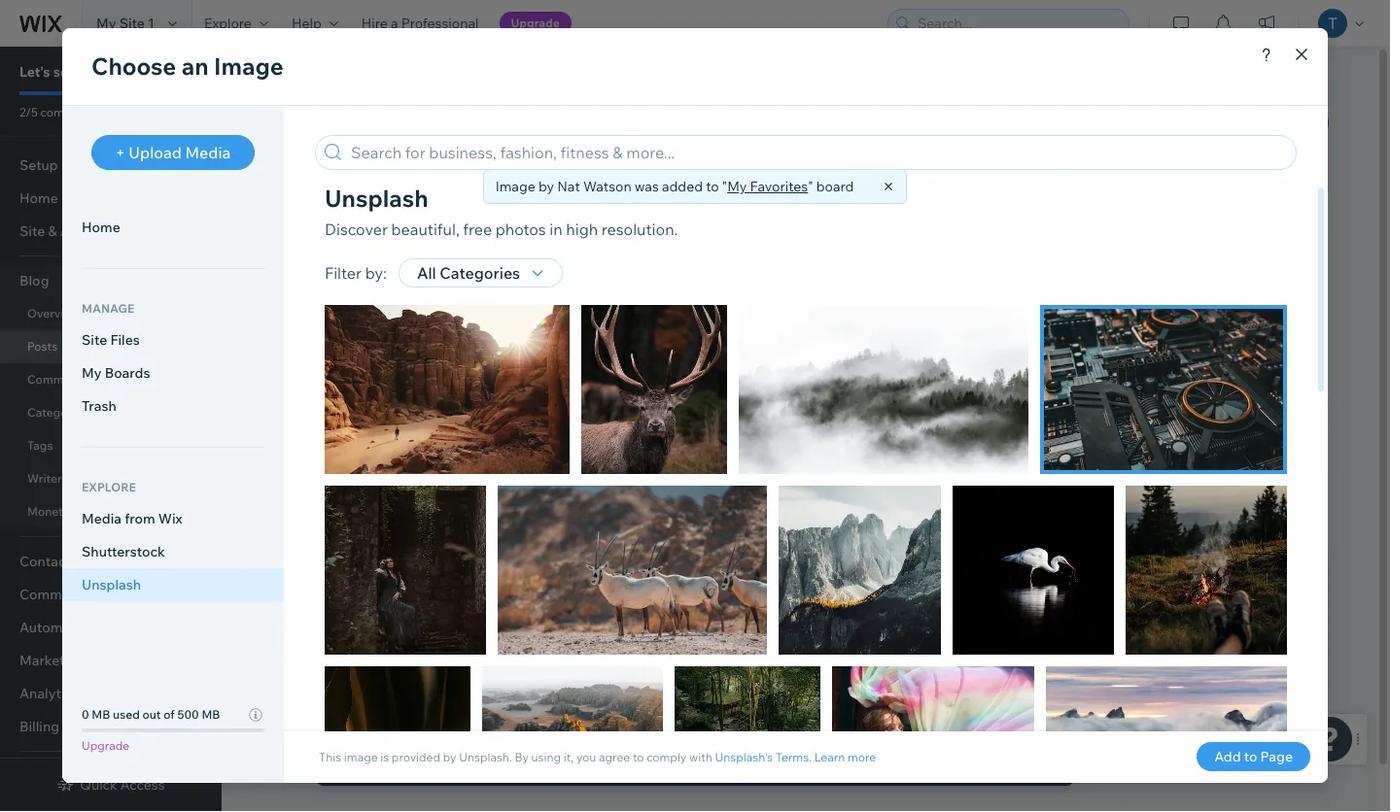 Task type: describe. For each thing, give the bounding box(es) containing it.
my
[[96, 15, 116, 32]]

up
[[76, 63, 93, 81]]

makeup
[[1145, 295, 1203, 314]]

blog button
[[0, 264, 214, 297]]

/categories/makeup
[[1069, 381, 1171, 395]]

makeup set the seo and social sharing images and help readers navigate your blog. learn more
[[268, 105, 899, 161]]

to see your posts live, first publish your site. for second alert from the bottom of the page
[[358, 710, 674, 729]]

upgrade button
[[499, 12, 571, 35]]

1 see from the top
[[379, 710, 404, 729]]

your inside makeup set the seo and social sharing images and help readers navigate your blog. learn more
[[740, 142, 773, 161]]

comments link
[[0, 364, 214, 397]]

automations link
[[0, 612, 214, 645]]

2 alert from the top
[[316, 746, 1074, 787]]

sharing
[[436, 142, 490, 161]]

2/5 completed
[[19, 105, 99, 120]]

2 and from the left
[[550, 142, 577, 161]]

edit
[[292, 204, 325, 227]]

upgrade
[[511, 16, 560, 30]]

preview on google
[[1057, 345, 1176, 363]]

edit category
[[292, 204, 408, 227]]

1
[[148, 15, 155, 32]]

2 dismiss from the top
[[1000, 756, 1057, 776]]

makeup
[[268, 105, 373, 139]]

hire
[[361, 15, 388, 32]]

learn more link
[[816, 140, 899, 163]]

posts link
[[0, 331, 214, 364]]

professional
[[401, 15, 479, 32]]

description
[[305, 354, 379, 372]]

help
[[581, 142, 612, 161]]

1 first from the top
[[519, 710, 548, 729]]

/categories/ makeup
[[1057, 295, 1203, 314]]

let's
[[19, 63, 50, 81]]

cancel
[[1161, 113, 1211, 132]]

*
[[339, 271, 346, 293]]

help button
[[280, 0, 350, 47]]

writers link
[[0, 463, 214, 496]]

monetization
[[27, 505, 99, 519]]

images
[[493, 142, 546, 161]]

2 posts from the top
[[444, 756, 484, 776]]

hire a professional link
[[350, 0, 491, 47]]

let's set up your blog
[[19, 63, 158, 81]]

categories for 'categories' button
[[268, 76, 338, 93]]

explore
[[204, 15, 252, 32]]

navigate
[[674, 142, 737, 161]]

my site 1
[[96, 15, 155, 32]]

quick access button
[[57, 777, 165, 794]]

quick
[[80, 777, 117, 794]]

publish for second alert from the top of the page
[[551, 756, 605, 776]]

1 dismiss from the top
[[1000, 710, 1057, 729]]

category
[[329, 204, 408, 227]]

site
[[119, 15, 145, 32]]

completed
[[40, 105, 99, 120]]



Task type: vqa. For each thing, say whether or not it's contained in the screenshot.
Website
no



Task type: locate. For each thing, give the bounding box(es) containing it.
0 vertical spatial to see your posts live, first publish your site.
[[358, 710, 674, 729]]

1 posts from the top
[[444, 710, 484, 729]]

to for second alert from the bottom of the page
[[358, 710, 375, 729]]

categories for the categories link
[[27, 405, 88, 420]]

tags
[[27, 438, 53, 453]]

categories link
[[0, 397, 214, 430]]

dismiss
[[1000, 710, 1057, 729], [1000, 756, 1057, 776]]

a
[[391, 15, 398, 32]]

0 vertical spatial live,
[[487, 710, 516, 729]]

blog
[[129, 63, 158, 81]]

0 horizontal spatial categories
[[27, 405, 88, 420]]

1 site. from the top
[[644, 710, 674, 729]]

0 vertical spatial see
[[379, 710, 404, 729]]

automations
[[19, 619, 102, 637]]

writers
[[27, 472, 68, 486]]

readers
[[616, 142, 671, 161]]

categories inside sidebar element
[[27, 405, 88, 420]]

1 vertical spatial site.
[[644, 756, 674, 776]]

learn
[[816, 142, 857, 161]]

posts
[[444, 710, 484, 729], [444, 756, 484, 776]]

/categories/
[[1057, 295, 1145, 314]]

0 vertical spatial categories
[[268, 76, 338, 93]]

0 vertical spatial dismiss
[[1000, 710, 1057, 729]]

1 vertical spatial live,
[[487, 756, 516, 776]]

overview
[[27, 306, 80, 321]]

dismiss button for second alert from the bottom of the page
[[1000, 708, 1057, 731]]

preview
[[1057, 345, 1107, 363]]

Description text field
[[306, 379, 611, 512]]

0 vertical spatial site.
[[644, 710, 674, 729]]

0 vertical spatial posts
[[444, 710, 484, 729]]

and left help
[[550, 142, 577, 161]]

Title field
[[312, 299, 605, 332]]

to
[[358, 710, 375, 729], [358, 756, 375, 776]]

help
[[292, 15, 322, 32]]

2 publish from the top
[[551, 756, 605, 776]]

publish
[[551, 710, 605, 729], [551, 756, 605, 776]]

2 dismiss button from the top
[[1000, 754, 1057, 778]]

Search... field
[[912, 10, 1123, 37]]

quick access
[[80, 777, 165, 794]]

1 vertical spatial dismiss button
[[1000, 754, 1057, 778]]

1 vertical spatial to see your posts live, first publish your site.
[[358, 756, 674, 776]]

google
[[1129, 345, 1176, 363]]

live, for second alert from the bottom of the page
[[487, 710, 516, 729]]

save button
[[1246, 105, 1329, 140]]

site.
[[644, 710, 674, 729], [644, 756, 674, 776]]

tags link
[[0, 430, 214, 463]]

to see your posts live, first publish your site. for second alert from the top of the page
[[358, 756, 674, 776]]

and
[[360, 142, 388, 161], [550, 142, 577, 161]]

categories up makeup
[[268, 76, 338, 93]]

0 vertical spatial alert
[[316, 699, 1074, 740]]

publish for second alert from the bottom of the page
[[551, 710, 605, 729]]

access
[[120, 777, 165, 794]]

seo
[[324, 142, 357, 161]]

comments
[[27, 372, 88, 387]]

title *
[[305, 271, 346, 293]]

first
[[519, 710, 548, 729], [519, 756, 548, 776]]

1 alert from the top
[[316, 699, 1074, 740]]

1 horizontal spatial categories
[[268, 76, 338, 93]]

1 vertical spatial see
[[379, 756, 404, 776]]

monetization link
[[0, 496, 214, 529]]

setup
[[19, 157, 58, 174]]

setup link
[[0, 149, 214, 182]]

categories
[[268, 76, 338, 93], [27, 405, 88, 420]]

posts
[[27, 339, 58, 354]]

home link
[[0, 182, 214, 215]]

set
[[53, 63, 73, 81]]

set
[[268, 142, 293, 161]]

0 vertical spatial publish
[[551, 710, 605, 729]]

to see your posts live, first publish your site.
[[358, 710, 674, 729], [358, 756, 674, 776]]

more
[[861, 142, 899, 161]]

live, for second alert from the top of the page
[[487, 756, 516, 776]]

1 horizontal spatial and
[[550, 142, 577, 161]]

1 vertical spatial categories
[[27, 405, 88, 420]]

1 vertical spatial posts
[[444, 756, 484, 776]]

1 vertical spatial publish
[[551, 756, 605, 776]]

1 vertical spatial first
[[519, 756, 548, 776]]

1 dismiss button from the top
[[1000, 708, 1057, 731]]

1 to see your posts live, first publish your site. from the top
[[358, 710, 674, 729]]

title
[[305, 275, 333, 292]]

to for second alert from the top of the page
[[358, 756, 375, 776]]

sidebar element
[[0, 47, 222, 812]]

home
[[19, 190, 58, 207]]

1 vertical spatial dismiss
[[1000, 756, 1057, 776]]

social
[[391, 142, 433, 161]]

categories down comments
[[27, 405, 88, 420]]

on
[[1110, 345, 1126, 363]]

categories button
[[259, 70, 348, 99]]

0 horizontal spatial and
[[360, 142, 388, 161]]

hire a professional
[[361, 15, 479, 32]]

blog.
[[776, 142, 813, 161]]

2 see from the top
[[379, 756, 404, 776]]

dismiss button
[[1000, 708, 1057, 731], [1000, 754, 1057, 778]]

0 vertical spatial first
[[519, 710, 548, 729]]

2 live, from the top
[[487, 756, 516, 776]]

1 to from the top
[[358, 710, 375, 729]]

your inside sidebar element
[[96, 63, 126, 81]]

live,
[[487, 710, 516, 729], [487, 756, 516, 776]]

your
[[96, 63, 126, 81], [740, 142, 773, 161], [408, 710, 440, 729], [608, 710, 641, 729], [408, 756, 440, 776], [608, 756, 641, 776]]

site. for second alert from the top of the page dismiss button
[[644, 756, 674, 776]]

save
[[1270, 113, 1306, 132]]

1 live, from the top
[[487, 710, 516, 729]]

1 publish from the top
[[551, 710, 605, 729]]

blog
[[19, 272, 49, 290]]

alert
[[316, 699, 1074, 740], [316, 746, 1074, 787]]

1 and from the left
[[360, 142, 388, 161]]

0 vertical spatial to
[[358, 710, 375, 729]]

1 vertical spatial alert
[[316, 746, 1074, 787]]

the
[[297, 142, 321, 161]]

0 vertical spatial dismiss button
[[1000, 708, 1057, 731]]

see
[[379, 710, 404, 729], [379, 756, 404, 776]]

2 site. from the top
[[644, 756, 674, 776]]

2 to see your posts live, first publish your site. from the top
[[358, 756, 674, 776]]

2 first from the top
[[519, 756, 548, 776]]

site. for dismiss button for second alert from the bottom of the page
[[644, 710, 674, 729]]

2/5
[[19, 105, 38, 120]]

and right seo
[[360, 142, 388, 161]]

dismiss button for second alert from the top of the page
[[1000, 754, 1057, 778]]

2 to from the top
[[358, 756, 375, 776]]

cancel button
[[1138, 105, 1235, 140]]

categories inside button
[[268, 76, 338, 93]]

1 vertical spatial to
[[358, 756, 375, 776]]

overview link
[[0, 297, 214, 331]]



